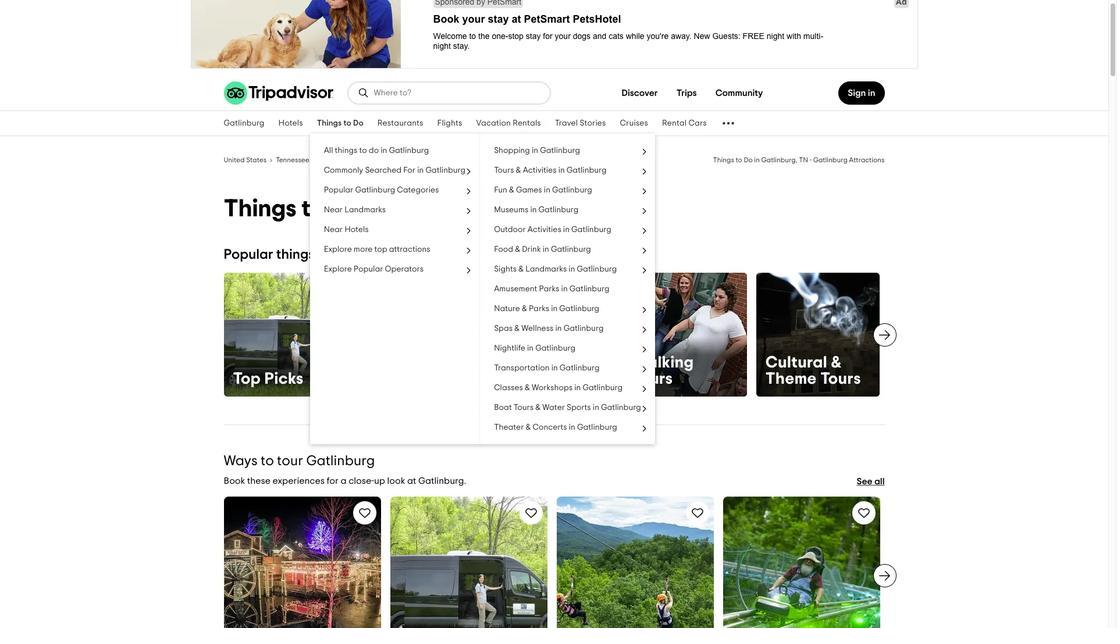 Task type: locate. For each thing, give the bounding box(es) containing it.
1 explore from the top
[[324, 246, 352, 254]]

gatlinburg,
[[762, 157, 798, 164]]

all
[[875, 477, 885, 486]]

parks for amusement
[[539, 285, 560, 293]]

0 vertical spatial things to do in gatlinburg
[[430, 157, 513, 164]]

gatlinburg down outdoor activities in gatlinburg link
[[551, 246, 591, 254]]

spas & wellness in gatlinburg
[[494, 325, 604, 333]]

community button
[[706, 81, 773, 105]]

things to do in gatlinburg
[[430, 157, 513, 164], [224, 197, 508, 221]]

things
[[335, 147, 358, 155], [276, 248, 315, 262]]

gatlinburg down sports at the bottom of the page
[[577, 424, 617, 432]]

outdoor activities in gatlinburg link
[[480, 220, 655, 240]]

hotels down tripadvisor image
[[278, 119, 303, 127]]

to down flights link
[[453, 157, 460, 164]]

search image
[[358, 87, 369, 99]]

gatlinburg right sports at the bottom of the page
[[601, 404, 641, 412]]

do for popular things to do
[[334, 248, 351, 262]]

near down the near landmarks on the top left of page
[[324, 226, 343, 234]]

gatlinburg down spas & wellness in gatlinburg
[[536, 345, 576, 353]]

popular for popular gatlinburg categories
[[324, 186, 353, 194]]

gatlinburg inside 'sights & landmarks in gatlinburg' link
[[577, 265, 617, 274]]

& down shopping
[[516, 166, 521, 175]]

0 vertical spatial things
[[335, 147, 358, 155]]

gatlinburg up outdoor activities in gatlinburg
[[539, 206, 579, 214]]

near up 'near hotels'
[[324, 206, 343, 214]]

theater & concerts in gatlinburg
[[494, 424, 617, 432]]

gatlinburg down tours & activities in gatlinburg link
[[552, 186, 592, 194]]

1 horizontal spatial hotels
[[345, 226, 369, 234]]

0 horizontal spatial save to a trip image
[[691, 506, 704, 520]]

in down games
[[530, 206, 537, 214]]

near
[[324, 206, 343, 214], [324, 226, 343, 234]]

0 horizontal spatial landmarks
[[345, 206, 386, 214]]

in right for
[[417, 166, 424, 175]]

save to a trip image
[[358, 506, 372, 520], [524, 506, 538, 520]]

gatlinburg up tours & activities in gatlinburg link
[[540, 147, 580, 155]]

searched
[[365, 166, 402, 175]]

save to a trip image
[[691, 506, 704, 520], [857, 506, 871, 520]]

theater & concerts in gatlinburg link
[[480, 418, 655, 438]]

gatlinburg up united states link
[[224, 119, 265, 127]]

-
[[810, 157, 812, 164]]

spas & wellness in gatlinburg link
[[480, 319, 655, 339]]

popular gatlinburg categories button
[[310, 180, 480, 200]]

gatlinburg inside spas & wellness in gatlinburg link
[[564, 325, 604, 333]]

theme
[[499, 371, 551, 387], [766, 371, 817, 387]]

None search field
[[348, 83, 550, 104]]

explore for explore more top attractions
[[324, 246, 352, 254]]

& left the water
[[536, 404, 541, 412]]

attractions
[[389, 246, 431, 254]]

do left more
[[334, 248, 351, 262]]

& right fun
[[509, 186, 514, 194]]

ways to tour gatlinburg link
[[224, 454, 375, 468]]

near for near hotels
[[324, 226, 343, 234]]

0 horizontal spatial theme
[[499, 371, 551, 387]]

landmarks down 'popular gatlinburg categories'
[[345, 206, 386, 214]]

gatlinburg inside nightlife in gatlinburg link
[[536, 345, 576, 353]]

1 vertical spatial things
[[276, 248, 315, 262]]

games
[[516, 186, 542, 194]]

stories
[[580, 119, 606, 127]]

walking tours link
[[623, 273, 747, 397]]

0 vertical spatial explore
[[324, 246, 352, 254]]

2 vertical spatial popular
[[354, 265, 383, 274]]

gatlinburg up for
[[389, 147, 429, 155]]

classes
[[494, 384, 523, 392]]

all things to do in gatlinburg link
[[310, 141, 480, 161]]

commonly searched for in gatlinburg button
[[310, 161, 480, 180]]

& right spas
[[515, 325, 520, 333]]

1 horizontal spatial save to a trip image
[[524, 506, 538, 520]]

in up sports at the bottom of the page
[[575, 384, 581, 392]]

activities
[[523, 166, 557, 175], [528, 226, 561, 234]]

cruises link
[[613, 111, 655, 136]]

1 vertical spatial hotels
[[345, 226, 369, 234]]

gatlinburg down food & drink in gatlinburg link
[[577, 265, 617, 274]]

hotels inside button
[[345, 226, 369, 234]]

0 vertical spatial do
[[369, 147, 379, 155]]

next image
[[878, 569, 892, 583]]

at
[[407, 477, 416, 486]]

sign in
[[848, 88, 876, 98]]

to up the these at the bottom left of page
[[261, 454, 274, 468]]

operators
[[385, 265, 424, 274]]

gatlinburg up nightlife in gatlinburg link
[[564, 325, 604, 333]]

a
[[341, 477, 347, 486]]

for
[[327, 477, 339, 486]]

all
[[324, 147, 333, 155]]

nature
[[494, 305, 520, 313]]

1 near from the top
[[324, 206, 343, 214]]

sights
[[494, 265, 517, 274]]

things to do in gatlinburg down 'popular gatlinburg categories'
[[224, 197, 508, 221]]

classes & workshops in gatlinburg link
[[480, 378, 655, 398]]

gatlinburg down categories
[[389, 197, 508, 221]]

gatlinburg up nature & parks in gatlinburg link
[[570, 285, 610, 293]]

2 save to a trip image from the left
[[857, 506, 871, 520]]

gatlinburg inside classes & workshops in gatlinburg link
[[583, 384, 623, 392]]

& left drink
[[515, 246, 520, 254]]

0 vertical spatial near
[[324, 206, 343, 214]]

landmarks down food & drink in gatlinburg
[[526, 265, 567, 274]]

2 vertical spatial parks
[[554, 371, 596, 387]]

do up 'near hotels'
[[330, 197, 360, 221]]

in inside button
[[417, 166, 424, 175]]

gatlinburg inside popular gatlinburg categories button
[[355, 186, 395, 194]]

explore more top attractions button
[[310, 240, 480, 260]]

0 vertical spatial popular
[[324, 186, 353, 194]]

2 theme from the left
[[766, 371, 817, 387]]

1 horizontal spatial things
[[335, 147, 358, 155]]

to down 'near hotels'
[[318, 248, 331, 262]]

explore inside explore more top attractions "button"
[[324, 246, 352, 254]]

& right cultural
[[831, 355, 842, 371]]

0 vertical spatial landmarks
[[345, 206, 386, 214]]

in right games
[[544, 186, 551, 194]]

theater
[[494, 424, 524, 432]]

gatlinburg right -
[[813, 157, 848, 164]]

gatlinburg inside nature & parks in gatlinburg link
[[559, 305, 600, 313]]

gatlinburg up classes & workshops in gatlinburg link
[[560, 364, 600, 372]]

& for nature
[[522, 305, 527, 313]]

& inside cultural & theme tours
[[831, 355, 842, 371]]

amusement parks in gatlinburg link
[[480, 279, 655, 299]]

sevier
[[333, 157, 353, 164]]

cruises
[[620, 119, 648, 127]]

1 vertical spatial explore
[[324, 265, 352, 274]]

transportation in gatlinburg link
[[480, 359, 655, 378]]

activities down shopping in gatlinburg on the top
[[523, 166, 557, 175]]

gatlinburg inside shopping in gatlinburg link
[[540, 147, 580, 155]]

tripadvisor image
[[224, 81, 333, 105]]

gatlinburg up sports at the bottom of the page
[[583, 384, 623, 392]]

gatlinburg.
[[418, 477, 466, 486]]

1 vertical spatial do
[[334, 248, 351, 262]]

drink
[[522, 246, 541, 254]]

gatlinburg down searched
[[355, 186, 395, 194]]

in down food & drink in gatlinburg link
[[569, 265, 575, 274]]

united
[[224, 157, 245, 164]]

& for cultural
[[831, 355, 842, 371]]

sevier county
[[333, 157, 377, 164]]

0 horizontal spatial things
[[276, 248, 315, 262]]

& right classes
[[525, 384, 530, 392]]

top picks link
[[224, 273, 348, 397]]

1 horizontal spatial do
[[369, 147, 379, 155]]

gatlinburg up categories
[[426, 166, 466, 175]]

tn
[[799, 157, 808, 164]]

cultural
[[766, 355, 828, 371]]

2 near from the top
[[324, 226, 343, 234]]

& right theater
[[526, 424, 531, 432]]

explore inside explore popular operators button
[[324, 265, 352, 274]]

0 vertical spatial hotels
[[278, 119, 303, 127]]

activities up food & drink in gatlinburg
[[528, 226, 561, 234]]

1 vertical spatial near
[[324, 226, 343, 234]]

vacation
[[476, 119, 511, 127]]

1 horizontal spatial theme
[[766, 371, 817, 387]]

near hotels
[[324, 226, 369, 234]]

book
[[224, 477, 245, 486]]

gatlinburg inside tours & activities in gatlinburg link
[[567, 166, 607, 175]]

things to do link
[[310, 111, 371, 136]]

tours & activities in gatlinburg
[[494, 166, 607, 175]]

top picks
[[233, 371, 304, 387]]

1 horizontal spatial landmarks
[[526, 265, 567, 274]]

2 explore from the top
[[324, 265, 352, 274]]

hotels down the near landmarks on the top left of page
[[345, 226, 369, 234]]

0 horizontal spatial save to a trip image
[[358, 506, 372, 520]]

things down rental cars "link"
[[713, 157, 734, 164]]

1 horizontal spatial save to a trip image
[[857, 506, 871, 520]]

landmarks inside near landmarks button
[[345, 206, 386, 214]]

concerts
[[533, 424, 567, 432]]

1 vertical spatial popular
[[224, 248, 273, 262]]

0 vertical spatial activities
[[523, 166, 557, 175]]

do
[[369, 147, 379, 155], [334, 248, 351, 262]]

do left gatlinburg,
[[744, 157, 753, 164]]

things to do in gatlinburg down shopping
[[430, 157, 513, 164]]

gatlinburg inside commonly searched for in gatlinburg button
[[426, 166, 466, 175]]

1 vertical spatial landmarks
[[526, 265, 567, 274]]

gatlinburg up a
[[306, 454, 375, 468]]

0 horizontal spatial do
[[334, 248, 351, 262]]

in up searched
[[381, 147, 387, 155]]

things down states
[[224, 197, 296, 221]]

& for spas
[[515, 325, 520, 333]]

hotels link
[[272, 111, 310, 136]]

gatlinburg inside boat tours & water sports in gatlinburg link
[[601, 404, 641, 412]]

tours & activities in gatlinburg link
[[480, 161, 655, 180]]

fun & games in gatlinburg link
[[480, 180, 655, 200]]

gatlinburg down shopping in gatlinburg link
[[567, 166, 607, 175]]

close-
[[349, 477, 374, 486]]

(tn)
[[311, 157, 324, 164]]

amusement
[[494, 285, 537, 293]]

& right nature
[[522, 305, 527, 313]]

gatlinburg down shopping
[[479, 157, 513, 164]]

gatlinburg up spas & wellness in gatlinburg link
[[559, 305, 600, 313]]

near hotels button
[[310, 220, 480, 240]]

0 horizontal spatial hotels
[[278, 119, 303, 127]]

look
[[387, 477, 405, 486]]

ways to tour gatlinburg
[[224, 454, 375, 468]]

nature & parks in gatlinburg
[[494, 305, 600, 313]]

ways
[[224, 454, 258, 468]]

shopping
[[494, 147, 530, 155]]

fun
[[494, 186, 507, 194]]

1 save to a trip image from the left
[[358, 506, 372, 520]]

1 theme from the left
[[499, 371, 551, 387]]

in down 'sights & landmarks in gatlinburg' link
[[561, 285, 568, 293]]

walking
[[633, 355, 694, 371]]

& for classes
[[525, 384, 530, 392]]

0 vertical spatial parks
[[539, 285, 560, 293]]

do up county
[[369, 147, 379, 155]]

& right sights
[[519, 265, 524, 274]]

trips
[[677, 88, 697, 98]]

popular
[[324, 186, 353, 194], [224, 248, 273, 262], [354, 265, 383, 274]]

gatlinburg down museums in gatlinburg link
[[572, 226, 612, 234]]



Task type: vqa. For each thing, say whether or not it's contained in the screenshot.
the 'Restaurants' link
yes



Task type: describe. For each thing, give the bounding box(es) containing it.
landmarks inside 'sights & landmarks in gatlinburg' link
[[526, 265, 567, 274]]

explore popular operators
[[324, 265, 424, 274]]

& for theater
[[526, 424, 531, 432]]

vacation rentals link
[[469, 111, 548, 136]]

sign
[[848, 88, 866, 98]]

classes & workshops in gatlinburg
[[494, 384, 623, 392]]

tour
[[277, 454, 303, 468]]

travel stories link
[[548, 111, 613, 136]]

in down museums in gatlinburg link
[[563, 226, 570, 234]]

in down boat tours & water sports in gatlinburg link
[[569, 424, 576, 432]]

restaurants
[[378, 119, 423, 127]]

nightlife in gatlinburg link
[[480, 339, 655, 359]]

travel
[[555, 119, 578, 127]]

things to do
[[317, 119, 364, 127]]

in right sports at the bottom of the page
[[593, 404, 599, 412]]

sign in link
[[839, 81, 885, 105]]

gatlinburg inside the fun & games in gatlinburg link
[[552, 186, 592, 194]]

travel stories
[[555, 119, 606, 127]]

in right drink
[[543, 246, 549, 254]]

1 vertical spatial things to do in gatlinburg
[[224, 197, 508, 221]]

see all link
[[857, 469, 885, 495]]

rental cars
[[662, 119, 707, 127]]

tours inside walking tours
[[633, 371, 673, 387]]

& for tours
[[516, 166, 521, 175]]

Search search field
[[374, 88, 540, 98]]

near for near landmarks
[[324, 206, 343, 214]]

in right wellness
[[555, 325, 562, 333]]

things to do in gatlinburg, tn - gatlinburg attractions
[[713, 157, 885, 164]]

parks for theme
[[554, 371, 596, 387]]

boat tours & water sports in gatlinburg link
[[480, 398, 655, 418]]

workshops
[[532, 384, 573, 392]]

trips button
[[667, 81, 706, 105]]

gatlinburg inside theater & concerts in gatlinburg link
[[577, 424, 617, 432]]

picks
[[265, 371, 304, 387]]

in down vacation on the left of page
[[471, 157, 477, 164]]

categories
[[397, 186, 439, 194]]

in right shopping
[[532, 147, 538, 155]]

flights
[[437, 119, 462, 127]]

explore for explore popular operators
[[324, 265, 352, 274]]

do down search 'image'
[[353, 119, 364, 127]]

in down 'popular gatlinburg categories'
[[365, 197, 384, 221]]

nightlife
[[494, 345, 525, 353]]

discover
[[622, 88, 658, 98]]

gatlinburg inside all things to do in gatlinburg link
[[389, 147, 429, 155]]

amusement parks in gatlinburg
[[494, 285, 610, 293]]

in up workshops
[[552, 364, 558, 372]]

to left gatlinburg,
[[736, 157, 743, 164]]

gatlinburg inside museums in gatlinburg link
[[539, 206, 579, 214]]

spas
[[494, 325, 513, 333]]

for
[[403, 166, 416, 175]]

walking tours
[[633, 355, 694, 387]]

sights & landmarks in gatlinburg link
[[480, 260, 655, 279]]

to up county
[[359, 147, 367, 155]]

things for popular
[[276, 248, 315, 262]]

restaurants link
[[371, 111, 430, 136]]

outdoor
[[494, 226, 526, 234]]

experiences
[[273, 477, 325, 486]]

flights link
[[430, 111, 469, 136]]

shopping in gatlinburg
[[494, 147, 580, 155]]

vacation rentals
[[476, 119, 541, 127]]

boat
[[494, 404, 512, 412]]

fun & games in gatlinburg
[[494, 186, 592, 194]]

united states
[[224, 157, 267, 164]]

states
[[246, 157, 267, 164]]

commonly
[[324, 166, 363, 175]]

1 save to a trip image from the left
[[691, 506, 704, 520]]

& for sights
[[519, 265, 524, 274]]

to up 'near hotels'
[[302, 197, 325, 221]]

gatlinburg inside gatlinburg link
[[224, 119, 265, 127]]

theme inside cultural & theme tours
[[766, 371, 817, 387]]

see
[[857, 477, 873, 486]]

water
[[543, 404, 565, 412]]

in down 'amusement parks in gatlinburg'
[[551, 305, 558, 313]]

rental
[[662, 119, 687, 127]]

food & drink in gatlinburg
[[494, 246, 591, 254]]

theme parks
[[499, 371, 596, 387]]

2 save to a trip image from the left
[[524, 506, 538, 520]]

gatlinburg inside transportation in gatlinburg link
[[560, 364, 600, 372]]

sports
[[567, 404, 591, 412]]

1 vertical spatial parks
[[529, 305, 549, 313]]

cultural & theme tours link
[[756, 273, 880, 397]]

more
[[354, 246, 373, 254]]

rental cars link
[[655, 111, 714, 136]]

to up sevier county link
[[344, 119, 351, 127]]

in right nightlife
[[527, 345, 534, 353]]

sevier county link
[[333, 155, 377, 164]]

county
[[354, 157, 377, 164]]

united states link
[[224, 155, 267, 164]]

near landmarks
[[324, 206, 386, 214]]

wellness
[[522, 325, 554, 333]]

nature & parks in gatlinburg link
[[480, 299, 655, 319]]

previous image
[[217, 569, 231, 583]]

popular gatlinburg categories
[[324, 186, 439, 194]]

all things to do in gatlinburg
[[324, 147, 429, 155]]

discover button
[[612, 81, 667, 105]]

& for fun
[[509, 186, 514, 194]]

in right sign
[[868, 88, 876, 98]]

popular for popular things to do
[[224, 248, 273, 262]]

gatlinburg inside the amusement parks in gatlinburg link
[[570, 285, 610, 293]]

do down flights link
[[461, 157, 470, 164]]

attractions
[[849, 157, 885, 164]]

transportation
[[494, 364, 550, 372]]

cars
[[689, 119, 707, 127]]

see all
[[857, 477, 885, 486]]

things up all
[[317, 119, 342, 127]]

in down shopping in gatlinburg link
[[558, 166, 565, 175]]

next image
[[878, 328, 892, 342]]

top
[[233, 371, 261, 387]]

cultural & theme tours
[[766, 355, 861, 387]]

in left gatlinburg,
[[754, 157, 760, 164]]

rentals
[[513, 119, 541, 127]]

& for food
[[515, 246, 520, 254]]

previous image
[[217, 328, 231, 342]]

gatlinburg inside food & drink in gatlinburg link
[[551, 246, 591, 254]]

do for all things to do in gatlinburg
[[369, 147, 379, 155]]

1 vertical spatial activities
[[528, 226, 561, 234]]

tennessee (tn) link
[[276, 155, 324, 164]]

tours inside cultural & theme tours
[[821, 371, 861, 387]]

things for all
[[335, 147, 358, 155]]

gatlinburg inside outdoor activities in gatlinburg link
[[572, 226, 612, 234]]

things down flights
[[430, 157, 451, 164]]

advertisement region
[[0, 0, 1109, 71]]

museums in gatlinburg link
[[480, 200, 655, 220]]

community
[[716, 88, 763, 98]]

food
[[494, 246, 513, 254]]



